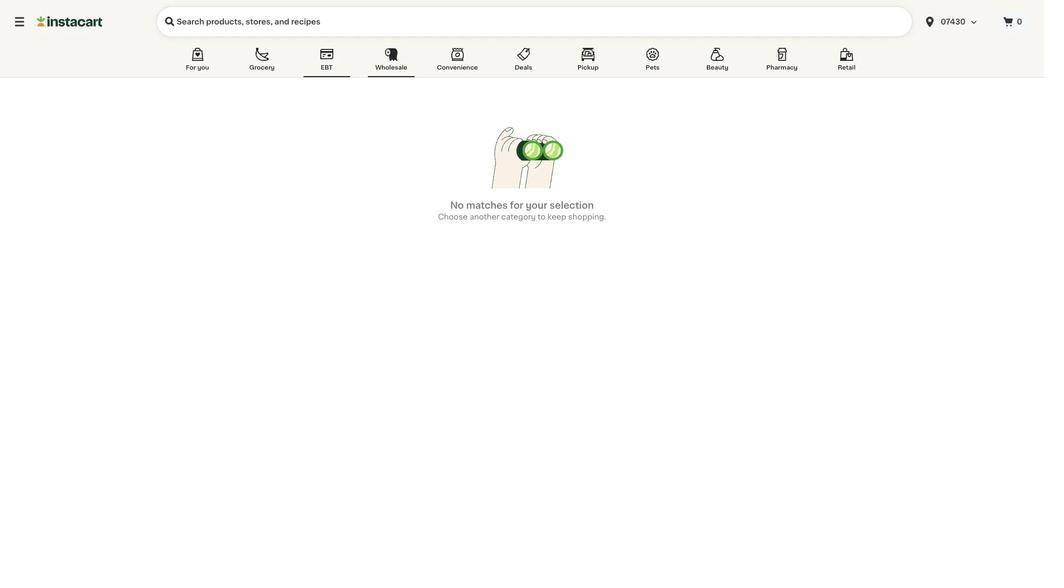 Task type: describe. For each thing, give the bounding box(es) containing it.
no
[[450, 201, 464, 210]]

category
[[501, 213, 536, 221]]

to
[[538, 213, 546, 221]]

Search field
[[157, 7, 913, 37]]

you
[[197, 64, 209, 70]]

shop categories tab list
[[174, 46, 870, 77]]

retail button
[[824, 46, 870, 77]]

for you button
[[174, 46, 221, 77]]

for
[[510, 201, 524, 210]]

pets
[[646, 64, 660, 70]]

beauty button
[[694, 46, 741, 77]]

pets button
[[630, 46, 676, 77]]

retail
[[838, 64, 856, 70]]

for
[[186, 64, 196, 70]]

ebt
[[321, 64, 333, 70]]

0
[[1017, 18, 1023, 26]]

wholesale
[[375, 64, 408, 70]]

0 button
[[996, 11, 1031, 33]]

matches
[[466, 201, 508, 210]]

pharmacy button
[[759, 46, 806, 77]]

grocery
[[249, 64, 275, 70]]

grocery button
[[239, 46, 286, 77]]

wholesale button
[[368, 46, 415, 77]]

keep
[[548, 213, 567, 221]]

your
[[526, 201, 548, 210]]

pickup
[[578, 64, 599, 70]]

instacart image
[[37, 15, 102, 28]]



Task type: vqa. For each thing, say whether or not it's contained in the screenshot.
leftmost 1,
no



Task type: locate. For each thing, give the bounding box(es) containing it.
choose
[[438, 213, 468, 221]]

pharmacy
[[767, 64, 798, 70]]

07430
[[941, 18, 966, 26]]

deals button
[[500, 46, 547, 77]]

beauty
[[707, 64, 729, 70]]

no matches for your selection choose another category to keep shopping.
[[438, 201, 606, 221]]

for you
[[186, 64, 209, 70]]

shopping.
[[568, 213, 606, 221]]

pickup button
[[565, 46, 612, 77]]

another
[[470, 213, 500, 221]]

convenience
[[437, 64, 478, 70]]

convenience button
[[433, 46, 482, 77]]

None search field
[[157, 7, 913, 37]]

07430 button
[[917, 7, 996, 37]]

deals
[[515, 64, 532, 70]]

selection
[[550, 201, 594, 210]]

ebt button
[[303, 46, 350, 77]]

07430 button
[[924, 7, 989, 37]]



